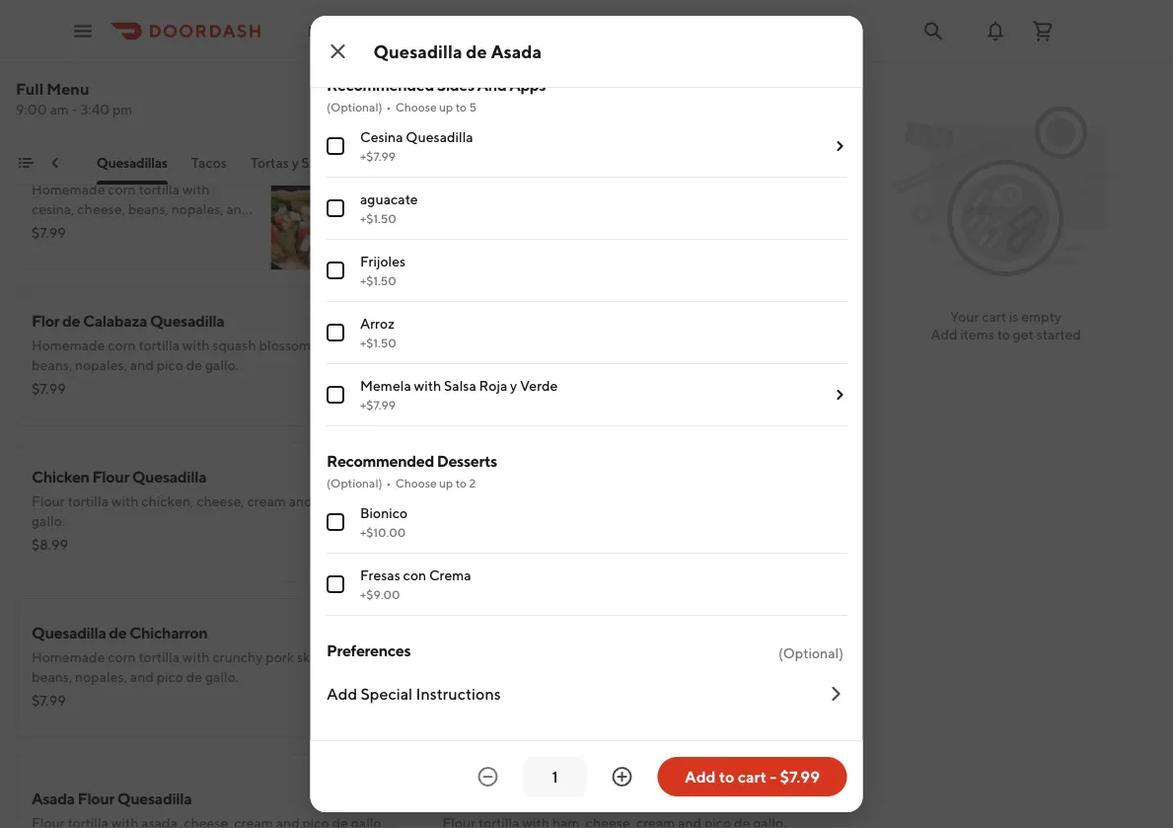 Task type: describe. For each thing, give the bounding box(es) containing it.
get
[[1013, 326, 1034, 343]]

tortilla inside quesadilla de chicharron homemade corn tortilla with crunchy pork skin, cheese, beans, nopales, and pico de gallo. $7.99 add
[[139, 649, 180, 665]]

flour for chicken flour quesadilla flour tortilla with chicken,  cheese, cream and pico de gallo. $8.99 add
[[92, 467, 129, 486]]

beans, inside flor de calabaza quesadilla homemade corn tortilla with squash blossom, cheese, beans, nopales, and pico de gallo. $7.99 add
[[32, 357, 72, 373]]

los angeles button
[[308, 23, 402, 39]]

$7.99 inside quesadilla de chicharron homemade corn tortilla with crunchy pork skin, cheese, beans, nopales, and pico de gallo. $7.99 add
[[32, 693, 66, 709]]

fresas
[[360, 567, 400, 583]]

cheese, inside quesadilla de chicharron homemade corn tortilla with crunchy pork skin, cheese, beans, nopales, and pico de gallo. $7.99 add
[[328, 649, 376, 665]]

(optional) inside recommended desserts (optional) • choose up to 2
[[326, 476, 382, 490]]

choose inside recommended desserts (optional) • choose up to 2
[[395, 476, 437, 490]]

add to cart - $7.99 button
[[658, 757, 848, 797]]

$8.99 inside "chicken flour quesadilla flour tortilla with chicken,  cheese, cream and pico de gallo. $8.99 add"
[[32, 537, 68, 553]]

to inside recommended desserts (optional) • choose up to 2
[[455, 476, 466, 490]]

aguacate +$1.50
[[360, 191, 418, 225]]

open menu image
[[71, 19, 95, 43]]

memela
[[360, 378, 411, 394]]

nopales, inside quesadilla de chicharron homemade corn tortilla with crunchy pork skin, cheese, beans, nopales, and pico de gallo. $7.99 add
[[75, 669, 127, 685]]

squash
[[213, 337, 256, 353]]

quesadilla inside quesadilla de asada homemade corn tortilla with asada, cheese, beans, nopales, and pico de gallo. $7.99 add
[[443, 467, 517, 486]]

2 vertical spatial (optional)
[[778, 645, 844, 661]]

quesadilla de chicharron homemade corn tortilla with crunchy pork skin, cheese, beans, nopales, and pico de gallo. $7.99 add
[[32, 623, 387, 719]]

mandarin jarritos
[[360, 1, 469, 18]]

is
[[1010, 308, 1019, 325]]

arroz
[[360, 315, 394, 332]]

delightful
[[564, 181, 625, 197]]

chicharron
[[130, 623, 208, 642]]

sandwiches
[[302, 154, 377, 171]]

de inside dialog
[[466, 40, 487, 62]]

$7.99 inside button
[[780, 768, 820, 786]]

asada,
[[624, 493, 663, 509]]

aguacate
[[360, 191, 418, 207]]

to inside button
[[719, 768, 735, 786]]

flor de calabaza quesadilla homemade corn tortilla with squash blossom, cheese, beans, nopales, and pico de gallo. $7.99 add
[[32, 311, 387, 407]]

of
[[667, 181, 680, 197]]

features
[[500, 181, 551, 197]]

special
[[360, 685, 412, 703]]

and
[[477, 76, 506, 94]]

quesadilla inside flor de calabaza quesadilla homemade corn tortilla with squash blossom, cheese, beans, nopales, and pico de gallo. $7.99 add
[[150, 311, 225, 330]]

quesadilla de asada
[[374, 40, 542, 62]]

to inside your cart is empty add items to get started
[[998, 326, 1011, 343]]

with inside cesina quesadilla homemade corn tortilla with cesina, cheese, beans, nopales, and pico de gallo.
[[182, 181, 210, 197]]

quesadilla inside "chicken flour quesadilla flour tortilla with chicken,  cheese, cream and pico de gallo. $8.99 add"
[[132, 467, 207, 486]]

tortilla inside cesina quesadilla homemade corn tortilla with cesina, cheese, beans, nopales, and pico de gallo.
[[139, 181, 180, 197]]

tortilla inside flour tortilla with al pastor,  cheese, cream and pico de gallo. $8.99
[[479, 337, 520, 353]]

gallo. inside "chicken flour quesadilla flour tortilla with chicken,  cheese, cream and pico de gallo. $8.99 add"
[[32, 513, 65, 529]]

gallo. inside cesina quesadilla homemade corn tortilla with cesina, cheese, beans, nopales, and pico de gallo.
[[80, 221, 114, 237]]

chicken flour quesadilla flour tortilla with chicken,  cheese, cream and pico de gallo. $8.99 add
[[32, 467, 387, 563]]

homemade inside cesina quesadilla homemade corn tortilla with cesina, cheese, beans, nopales, and pico de gallo.
[[32, 181, 105, 197]]

add special instructions
[[326, 685, 501, 703]]

bionico +$10.00
[[360, 505, 407, 539]]

corn inside cesina quesadilla homemade corn tortilla with cesina, cheese, beans, nopales, and pico de gallo.
[[108, 181, 136, 197]]

cesina quesadilla image
[[271, 130, 411, 270]]

2
[[469, 476, 476, 490]]

chicken, inside this dish features a delightful blend of shredded chicken, onions, and tomatoes encased in a tortilla. autogenerated by doordash.
[[745, 181, 797, 197]]

desserts
[[437, 452, 497, 470]]

tortilla inside "chicken flour quesadilla flour tortilla with chicken,  cheese, cream and pico de gallo. $8.99 add"
[[68, 493, 109, 509]]

frijoles
[[360, 253, 405, 270]]

burritos
[[24, 154, 73, 171]]

add inside your cart is empty add items to get started
[[931, 326, 958, 343]]

2 vertical spatial asada
[[32, 789, 75, 808]]

+$10.00
[[360, 525, 406, 539]]

pico inside flour tortilla with al pastor,  cheese, cream and pico de gallo. $8.99
[[511, 357, 538, 373]]

cream inside flour tortilla with al pastor,  cheese, cream and pico de gallo. $8.99
[[443, 357, 482, 373]]

pico inside "chicken flour quesadilla flour tortilla with chicken,  cheese, cream and pico de gallo. $8.99 add"
[[315, 493, 342, 509]]

fresas con crema +$9.00
[[360, 567, 471, 601]]

bionico
[[360, 505, 407, 521]]

and inside quesadilla de asada homemade corn tortilla with asada, cheese, beans, nopales, and pico de gallo. $7.99 add
[[498, 513, 521, 529]]

up inside recommended desserts (optional) • choose up to 2
[[439, 476, 453, 490]]

add button for flor de calabaza quesadilla
[[348, 383, 399, 415]]

recommended for recommended desserts
[[326, 452, 434, 470]]

onions,
[[443, 201, 488, 217]]

with inside "chicken flour quesadilla flour tortilla with chicken,  cheese, cream and pico de gallo. $8.99 add"
[[111, 493, 139, 509]]

cesina for cesina quesadilla +$7.99
[[360, 129, 403, 145]]

am
[[50, 101, 69, 117]]

pastor,
[[566, 337, 608, 353]]

mandarin
[[360, 1, 420, 18]]

your
[[951, 308, 980, 325]]

cesina quesadilla homemade corn tortilla with cesina, cheese, beans, nopales, and pico de gallo.
[[32, 155, 250, 237]]

scroll menu navigation left image
[[47, 155, 63, 171]]

angeles
[[333, 23, 386, 39]]

pork
[[266, 649, 294, 665]]

and inside "chicken flour quesadilla flour tortilla with chicken,  cheese, cream and pico de gallo. $8.99 add"
[[289, 493, 313, 509]]

corn inside flor de calabaza quesadilla homemade corn tortilla with squash blossom, cheese, beans, nopales, and pico de gallo. $7.99 add
[[108, 337, 136, 353]]

by
[[443, 221, 458, 237]]

gallo. inside flor de calabaza quesadilla homemade corn tortilla with squash blossom, cheese, beans, nopales, and pico de gallo. $7.99 add
[[205, 357, 239, 373]]

dish
[[471, 181, 497, 197]]

encased
[[578, 201, 631, 217]]

quesadilla inside cesina quesadilla homemade corn tortilla with cesina, cheese, beans, nopales, and pico de gallo.
[[82, 155, 157, 174]]

Item Search search field
[[538, 93, 807, 115]]

flour tortilla with al pastor,  cheese, cream and pico de gallo. $8.99
[[443, 337, 659, 397]]

full
[[16, 79, 44, 98]]

3:40
[[80, 101, 110, 117]]

0 vertical spatial quesadillas
[[16, 87, 128, 113]]

tortilla inside flor de calabaza quesadilla homemade corn tortilla with squash blossom, cheese, beans, nopales, and pico de gallo. $7.99 add
[[139, 337, 180, 353]]

pico inside quesadilla de asada homemade corn tortilla with asada, cheese, beans, nopales, and pico de gallo. $7.99 add
[[524, 513, 551, 529]]

nopales, inside quesadilla de asada homemade corn tortilla with asada, cheese, beans, nopales, and pico de gallo. $7.99 add
[[443, 513, 495, 529]]

tortas y sandwiches
[[251, 154, 377, 171]]

verde
[[520, 378, 558, 394]]

quesadilla de asada dialog
[[310, 0, 863, 812]]

in
[[634, 201, 645, 217]]

autogenerated
[[705, 201, 801, 217]]

cream inside "chicken flour quesadilla flour tortilla with chicken,  cheese, cream and pico de gallo. $8.99 add"
[[247, 493, 286, 509]]

asada for quesadilla de asada
[[491, 40, 542, 62]]

close quesadilla de asada image
[[326, 39, 350, 63]]

and inside cesina quesadilla homemade corn tortilla with cesina, cheese, beans, nopales, and pico de gallo.
[[227, 201, 250, 217]]

pm
[[112, 101, 133, 117]]

frijoles +$1.50
[[360, 253, 405, 287]]

homemade inside flor de calabaza quesadilla homemade corn tortilla with squash blossom, cheese, beans, nopales, and pico de gallo. $7.99 add
[[32, 337, 105, 353]]

al
[[553, 337, 563, 353]]

y inside "memela with salsa roja y verde +$7.99"
[[510, 378, 517, 394]]

tortas y sandwiches button
[[251, 153, 377, 185]]

tortilla inside quesadilla de asada homemade corn tortilla with asada, cheese, beans, nopales, and pico de gallo. $7.99 add
[[550, 493, 591, 509]]

corn inside quesadilla de chicharron homemade corn tortilla with crunchy pork skin, cheese, beans, nopales, and pico de gallo. $7.99 add
[[108, 649, 136, 665]]

add button for quesadilla de chicharron
[[348, 695, 399, 727]]

roja
[[479, 378, 507, 394]]

$7.99 inside quesadilla de asada homemade corn tortilla with asada, cheese, beans, nopales, and pico de gallo. $7.99 add
[[443, 537, 477, 553]]

cart inside your cart is empty add items to get started
[[982, 308, 1007, 325]]

recommended sides and apps (optional) • choose up to 5
[[326, 76, 545, 114]]

los
[[308, 23, 331, 39]]

memela with salsa roja y verde +$7.99
[[360, 378, 558, 412]]

flor
[[32, 311, 59, 330]]

pico inside quesadilla de chicharron homemade corn tortilla with crunchy pork skin, cheese, beans, nopales, and pico de gallo. $7.99 add
[[157, 669, 184, 685]]

cesina quesadilla +$7.99
[[360, 129, 473, 163]]

quesadilla inside quesadilla de chicharron homemade corn tortilla with crunchy pork skin, cheese, beans, nopales, and pico de gallo. $7.99 add
[[32, 623, 106, 642]]

and inside flour tortilla with al pastor,  cheese, cream and pico de gallo. $8.99
[[484, 357, 508, 373]]

chicken, inside "chicken flour quesadilla flour tortilla with chicken,  cheese, cream and pico de gallo. $8.99 add"
[[141, 493, 194, 509]]



Task type: vqa. For each thing, say whether or not it's contained in the screenshot.
First inside $19.99 Pets First New York Giants Large Dog T-Shirt
no



Task type: locate. For each thing, give the bounding box(es) containing it.
tortilla.
[[658, 201, 702, 217]]

cesina,
[[32, 201, 75, 217]]

add button
[[348, 227, 399, 259], [760, 227, 810, 259], [348, 383, 399, 415], [348, 539, 399, 571], [760, 539, 810, 571], [348, 695, 399, 727]]

cart inside button
[[738, 768, 767, 786]]

beans,
[[128, 201, 169, 217], [32, 357, 72, 373], [717, 493, 757, 509], [32, 669, 72, 685]]

0 items, open order cart image
[[1032, 19, 1055, 43]]

+$7.99 inside "memela with salsa roja y verde +$7.99"
[[360, 398, 395, 412]]

and inside flor de calabaza quesadilla homemade corn tortilla with squash blossom, cheese, beans, nopales, and pico de gallo. $7.99 add
[[130, 357, 154, 373]]

1 horizontal spatial $8.99
[[443, 381, 479, 397]]

tacos button
[[192, 153, 227, 185]]

menu
[[47, 79, 89, 98]]

cheese, inside flour tortilla with al pastor,  cheese, cream and pico de gallo. $8.99
[[611, 337, 659, 353]]

0 vertical spatial choose
[[395, 100, 437, 114]]

calabaza
[[83, 311, 147, 330]]

corn
[[108, 181, 136, 197], [108, 337, 136, 353], [519, 493, 547, 509], [108, 649, 136, 665]]

1 horizontal spatial a
[[648, 201, 655, 217]]

1 horizontal spatial -
[[770, 768, 777, 786]]

de inside flour tortilla with al pastor,  cheese, cream and pico de gallo. $8.99
[[541, 357, 557, 373]]

1 vertical spatial -
[[770, 768, 777, 786]]

crema
[[429, 567, 471, 583]]

1 vertical spatial cart
[[738, 768, 767, 786]]

• up cesina quesadilla +$7.99
[[386, 100, 391, 114]]

1 vertical spatial quesadillas
[[97, 154, 168, 171]]

0 vertical spatial $8.99
[[443, 381, 479, 397]]

$7.99
[[32, 225, 66, 241], [443, 225, 477, 241], [32, 381, 66, 397], [443, 537, 477, 553], [32, 693, 66, 709], [443, 693, 477, 709], [780, 768, 820, 786]]

0 vertical spatial chicken,
[[745, 181, 797, 197]]

2 recommended from the top
[[326, 452, 434, 470]]

blend
[[628, 181, 664, 197]]

cheese, inside quesadilla de asada homemade corn tortilla with asada, cheese, beans, nopales, and pico de gallo. $7.99 add
[[666, 493, 714, 509]]

2 vertical spatial +$1.50
[[360, 336, 396, 349]]

1 horizontal spatial cart
[[982, 308, 1007, 325]]

1 vertical spatial asada
[[541, 467, 584, 486]]

crunchy
[[213, 649, 263, 665]]

to
[[455, 100, 466, 114], [998, 326, 1011, 343], [455, 476, 466, 490], [719, 768, 735, 786]]

add button for quesadilla de asada
[[760, 539, 810, 571]]

up left 2
[[439, 476, 453, 490]]

asada
[[491, 40, 542, 62], [541, 467, 584, 486], [32, 789, 75, 808]]

0 horizontal spatial cream
[[247, 493, 286, 509]]

+$1.50
[[360, 211, 396, 225], [360, 273, 396, 287], [360, 336, 396, 349]]

+$1.50 down arroz
[[360, 336, 396, 349]]

with inside flour tortilla with al pastor,  cheese, cream and pico de gallo. $8.99
[[522, 337, 550, 353]]

1 horizontal spatial cesina
[[360, 129, 403, 145]]

$8.99
[[443, 381, 479, 397], [32, 537, 68, 553]]

flour for asada flour quesadilla
[[78, 789, 114, 808]]

recommended desserts group
[[326, 450, 848, 616]]

1 vertical spatial up
[[439, 476, 453, 490]]

choose
[[395, 100, 437, 114], [395, 476, 437, 490]]

3 +$1.50 from the top
[[360, 336, 396, 349]]

add inside flor de calabaza quesadilla homemade corn tortilla with squash blossom, cheese, beans, nopales, and pico de gallo. $7.99 add
[[360, 390, 387, 407]]

- inside full menu 9:00 am - 3:40 pm
[[72, 101, 78, 117]]

add inside quesadilla de chicharron homemade corn tortilla with crunchy pork skin, cheese, beans, nopales, and pico de gallo. $7.99 add
[[360, 702, 387, 719]]

al pastor flour quesadilla image
[[682, 286, 822, 426]]

none checkbox inside recommended sides and apps group
[[326, 137, 344, 155]]

0 vertical spatial cream
[[443, 357, 482, 373]]

cheese,
[[77, 201, 125, 217], [317, 337, 365, 353], [611, 337, 659, 353], [197, 493, 244, 509], [666, 493, 714, 509], [328, 649, 376, 665]]

flour
[[443, 337, 476, 353], [92, 467, 129, 486], [32, 493, 65, 509], [78, 789, 114, 808], [479, 789, 516, 808]]

cart
[[982, 308, 1007, 325], [738, 768, 767, 786]]

+$7.99
[[360, 149, 395, 163], [360, 398, 395, 412]]

quesadilla
[[374, 40, 463, 62], [406, 129, 473, 145], [82, 155, 157, 174], [150, 311, 225, 330], [132, 467, 207, 486], [443, 467, 517, 486], [32, 623, 106, 642], [117, 789, 192, 808], [519, 789, 593, 808]]

asada inside quesadilla de asada homemade corn tortilla with asada, cheese, beans, nopales, and pico de gallo. $7.99 add
[[541, 467, 584, 486]]

0 vertical spatial •
[[386, 100, 391, 114]]

up down the 'sides'
[[439, 100, 453, 114]]

recommended inside recommended sides and apps (optional) • choose up to 5
[[326, 76, 434, 94]]

choose up bionico
[[395, 476, 437, 490]]

nopales, inside cesina quesadilla homemade corn tortilla with cesina, cheese, beans, nopales, and pico de gallo.
[[172, 201, 224, 217]]

preferences
[[326, 641, 410, 660]]

2 +$1.50 from the top
[[360, 273, 396, 287]]

1 vertical spatial cesina
[[32, 155, 79, 174]]

0 horizontal spatial y
[[292, 154, 299, 171]]

choose inside recommended sides and apps (optional) • choose up to 5
[[395, 100, 437, 114]]

gallo. inside quesadilla de asada homemade corn tortilla with asada, cheese, beans, nopales, and pico de gallo. $7.99 add
[[573, 513, 607, 529]]

chicken,
[[745, 181, 797, 197], [141, 493, 194, 509]]

0 horizontal spatial $8.99
[[32, 537, 68, 553]]

+$9.00
[[360, 587, 400, 601]]

with inside quesadilla de chicharron homemade corn tortilla with crunchy pork skin, cheese, beans, nopales, and pico de gallo. $7.99 add
[[182, 649, 210, 665]]

add button for chicken flour quesadilla
[[348, 539, 399, 571]]

gallo. inside quesadilla de chicharron homemade corn tortilla with crunchy pork skin, cheese, beans, nopales, and pico de gallo. $7.99 add
[[205, 669, 239, 685]]

0 vertical spatial cart
[[982, 308, 1007, 325]]

cheese, inside "chicken flour quesadilla flour tortilla with chicken,  cheese, cream and pico de gallo. $8.99 add"
[[197, 493, 244, 509]]

1 vertical spatial +$1.50
[[360, 273, 396, 287]]

cesina inside cesina quesadilla +$7.99
[[360, 129, 403, 145]]

$8.99 inside flour tortilla with al pastor,  cheese, cream and pico de gallo. $8.99
[[443, 381, 479, 397]]

choose up cesina quesadilla +$7.99
[[395, 100, 437, 114]]

beans, inside quesadilla de asada homemade corn tortilla with asada, cheese, beans, nopales, and pico de gallo. $7.99 add
[[717, 493, 757, 509]]

cesina up sandwiches
[[360, 129, 403, 145]]

- inside button
[[770, 768, 777, 786]]

2 • from the top
[[386, 476, 391, 490]]

add to cart - $7.99
[[685, 768, 820, 786]]

5
[[469, 100, 476, 114]]

pico inside flor de calabaza quesadilla homemade corn tortilla with squash blossom, cheese, beans, nopales, and pico de gallo. $7.99 add
[[157, 357, 184, 373]]

chicken
[[32, 467, 90, 486]]

tacos
[[192, 154, 227, 171]]

None checkbox
[[326, 10, 344, 28], [326, 199, 344, 217], [326, 262, 344, 279], [326, 324, 344, 342], [326, 386, 344, 404], [326, 513, 344, 531], [326, 576, 344, 593], [326, 10, 344, 28], [326, 199, 344, 217], [326, 262, 344, 279], [326, 324, 344, 342], [326, 386, 344, 404], [326, 513, 344, 531], [326, 576, 344, 593]]

• inside recommended desserts (optional) • choose up to 2
[[386, 476, 391, 490]]

0 vertical spatial cesina
[[360, 129, 403, 145]]

0 vertical spatial -
[[72, 101, 78, 117]]

y right roja in the top of the page
[[510, 378, 517, 394]]

2 choose from the top
[[395, 476, 437, 490]]

with inside quesadilla de asada homemade corn tortilla with asada, cheese, beans, nopales, and pico de gallo. $7.99 add
[[594, 493, 621, 509]]

jarritos
[[423, 1, 469, 18]]

started
[[1037, 326, 1082, 343]]

recommended inside recommended desserts (optional) • choose up to 2
[[326, 452, 434, 470]]

sides
[[437, 76, 474, 94]]

1 vertical spatial choose
[[395, 476, 437, 490]]

apps
[[509, 76, 545, 94]]

de inside "chicken flour quesadilla flour tortilla with chicken,  cheese, cream and pico de gallo. $8.99 add"
[[345, 493, 361, 509]]

1 choose from the top
[[395, 100, 437, 114]]

nopales,
[[172, 201, 224, 217], [75, 357, 127, 373], [443, 513, 495, 529], [75, 669, 127, 685]]

skin,
[[297, 649, 325, 665]]

increase quantity by 1 image
[[611, 765, 634, 789]]

1 vertical spatial +$7.99
[[360, 398, 395, 412]]

recommended sides and apps group
[[326, 74, 848, 426]]

cesina up cesina,
[[32, 155, 79, 174]]

(optional) inside recommended sides and apps (optional) • choose up to 5
[[326, 100, 382, 114]]

los angeles
[[308, 23, 386, 39]]

1 up from the top
[[439, 100, 453, 114]]

$8.99 up desserts
[[443, 381, 479, 397]]

notification bell image
[[984, 19, 1008, 43]]

cesina inside cesina quesadilla homemade corn tortilla with cesina, cheese, beans, nopales, and pico de gallo.
[[32, 155, 79, 174]]

this
[[443, 181, 468, 197]]

2 up from the top
[[439, 476, 453, 490]]

y inside button
[[292, 154, 299, 171]]

0 vertical spatial +$7.99
[[360, 149, 395, 163]]

0 vertical spatial up
[[439, 100, 453, 114]]

recommended for recommended sides and apps
[[326, 76, 434, 94]]

0 vertical spatial y
[[292, 154, 299, 171]]

+$1.50 down aguacate
[[360, 211, 396, 225]]

tortas
[[251, 154, 290, 171]]

0 horizontal spatial cesina
[[32, 155, 79, 174]]

your cart is empty add items to get started
[[931, 308, 1082, 343]]

1 horizontal spatial y
[[510, 378, 517, 394]]

flour inside flour tortilla with al pastor,  cheese, cream and pico de gallo. $8.99
[[443, 337, 476, 353]]

and inside this dish features a delightful blend of shredded chicken, onions, and tomatoes encased in a tortilla. autogenerated by doordash.
[[490, 201, 514, 217]]

quesadilla inside cesina quesadilla +$7.99
[[406, 129, 473, 145]]

+$1.50 inside aguacate +$1.50
[[360, 211, 396, 225]]

1 vertical spatial cream
[[247, 493, 286, 509]]

• inside recommended sides and apps (optional) • choose up to 5
[[386, 100, 391, 114]]

1 vertical spatial recommended
[[326, 452, 434, 470]]

instructions
[[416, 685, 501, 703]]

tortilla left tacos button
[[139, 181, 180, 197]]

burritos button
[[24, 153, 73, 185]]

this dish features a delightful blend of shredded chicken, onions, and tomatoes encased in a tortilla. autogenerated by doordash.
[[443, 181, 801, 237]]

and inside quesadilla de chicharron homemade corn tortilla with crunchy pork skin, cheese, beans, nopales, and pico de gallo. $7.99 add
[[130, 669, 154, 685]]

quesadilla de asada homemade corn tortilla with asada, cheese, beans, nopales, and pico de gallo. $7.99 add
[[443, 467, 799, 563]]

cesina for cesina quesadilla homemade corn tortilla with cesina, cheese, beans, nopales, and pico de gallo.
[[32, 155, 79, 174]]

recommended desserts (optional) • choose up to 2
[[326, 452, 497, 490]]

add inside "chicken flour quesadilla flour tortilla with chicken,  cheese, cream and pico de gallo. $8.99 add"
[[360, 546, 387, 563]]

tomatoes
[[517, 201, 576, 217]]

salsa
[[444, 378, 476, 394]]

1 vertical spatial a
[[648, 201, 655, 217]]

tortilla left asada, at the right bottom of page
[[550, 493, 591, 509]]

$8.99 down chicken
[[32, 537, 68, 553]]

1 vertical spatial •
[[386, 476, 391, 490]]

shredded
[[682, 181, 742, 197]]

1 vertical spatial y
[[510, 378, 517, 394]]

+$1.50 inside frijoles +$1.50
[[360, 273, 396, 287]]

0 vertical spatial a
[[554, 181, 561, 197]]

(optional)
[[326, 100, 382, 114], [326, 476, 382, 490], [778, 645, 844, 661]]

1 horizontal spatial cream
[[443, 357, 482, 373]]

decrease quantity by 1 image
[[476, 765, 500, 789]]

1 horizontal spatial chicken,
[[745, 181, 797, 197]]

blossom,
[[259, 337, 314, 353]]

tortilla down chicken
[[68, 493, 109, 509]]

1 vertical spatial (optional)
[[326, 476, 382, 490]]

+$1.50 for frijoles
[[360, 273, 396, 287]]

9:00
[[16, 101, 47, 117]]

add special instructions button
[[326, 667, 848, 721]]

tortilla down calabaza
[[139, 337, 180, 353]]

homemade inside quesadilla de chicharron homemade corn tortilla with crunchy pork skin, cheese, beans, nopales, and pico de gallo. $7.99 add
[[32, 649, 105, 665]]

+$7.99 down memela
[[360, 398, 395, 412]]

0 vertical spatial asada
[[491, 40, 542, 62]]

1 • from the top
[[386, 100, 391, 114]]

add inside quesadilla de asada homemade corn tortilla with asada, cheese, beans, nopales, and pico de gallo. $7.99 add
[[771, 546, 799, 563]]

quesadillas
[[16, 87, 128, 113], [97, 154, 168, 171]]

up inside recommended sides and apps (optional) • choose up to 5
[[439, 100, 453, 114]]

homemade inside quesadilla de asada homemade corn tortilla with asada, cheese, beans, nopales, and pico de gallo. $7.99 add
[[443, 493, 516, 509]]

to inside recommended sides and apps (optional) • choose up to 5
[[455, 100, 466, 114]]

con
[[403, 567, 426, 583]]

0 horizontal spatial a
[[554, 181, 561, 197]]

corn inside quesadilla de asada homemade corn tortilla with asada, cheese, beans, nopales, and pico de gallo. $7.99 add
[[519, 493, 547, 509]]

nopales, inside flor de calabaza quesadilla homemade corn tortilla with squash blossom, cheese, beans, nopales, and pico de gallo. $7.99 add
[[75, 357, 127, 373]]

asada flour quesadilla
[[32, 789, 192, 808]]

beans, inside quesadilla de chicharron homemade corn tortilla with crunchy pork skin, cheese, beans, nopales, and pico de gallo. $7.99 add
[[32, 669, 72, 685]]

ham flour quesadilla
[[443, 789, 593, 808]]

0 horizontal spatial cart
[[738, 768, 767, 786]]

with inside "memela with salsa roja y verde +$7.99"
[[414, 378, 441, 394]]

with inside flor de calabaza quesadilla homemade corn tortilla with squash blossom, cheese, beans, nopales, and pico de gallo. $7.99 add
[[182, 337, 210, 353]]

doordash.
[[461, 221, 527, 237]]

gallo. inside flour tortilla with al pastor,  cheese, cream and pico de gallo. $8.99
[[560, 357, 593, 373]]

recommended down "close quesadilla de asada" icon
[[326, 76, 434, 94]]

pico
[[32, 221, 59, 237], [157, 357, 184, 373], [511, 357, 538, 373], [315, 493, 342, 509], [524, 513, 551, 529], [157, 669, 184, 685]]

a up tomatoes
[[554, 181, 561, 197]]

items
[[961, 326, 995, 343]]

y right tortas
[[292, 154, 299, 171]]

+$1.50 for arroz
[[360, 336, 396, 349]]

ham
[[443, 789, 476, 808]]

a
[[554, 181, 561, 197], [648, 201, 655, 217]]

homemade
[[32, 181, 105, 197], [32, 337, 105, 353], [443, 493, 516, 509], [32, 649, 105, 665]]

recommended up bionico
[[326, 452, 434, 470]]

tortilla up roja in the top of the page
[[479, 337, 520, 353]]

Current quantity is 1 number field
[[536, 766, 575, 788]]

pico inside cesina quesadilla homemade corn tortilla with cesina, cheese, beans, nopales, and pico de gallo.
[[32, 221, 59, 237]]

y
[[292, 154, 299, 171], [510, 378, 517, 394]]

2 +$7.99 from the top
[[360, 398, 395, 412]]

1 vertical spatial $8.99
[[32, 537, 68, 553]]

0 vertical spatial recommended
[[326, 76, 434, 94]]

a right in
[[648, 201, 655, 217]]

de
[[466, 40, 487, 62], [61, 221, 77, 237], [62, 311, 80, 330], [186, 357, 202, 373], [541, 357, 557, 373], [520, 467, 538, 486], [345, 493, 361, 509], [554, 513, 570, 529], [109, 623, 127, 642], [186, 669, 202, 685]]

0 horizontal spatial chicken,
[[141, 493, 194, 509]]

1 recommended from the top
[[326, 76, 434, 94]]

+$1.50 down frijoles
[[360, 273, 396, 287]]

None checkbox
[[326, 137, 344, 155]]

asada for quesadilla de asada homemade corn tortilla with asada, cheese, beans, nopales, and pico de gallo. $7.99 add
[[541, 467, 584, 486]]

beans, inside cesina quesadilla homemade corn tortilla with cesina, cheese, beans, nopales, and pico de gallo.
[[128, 201, 169, 217]]

full menu 9:00 am - 3:40 pm
[[16, 79, 133, 117]]

$7.99 inside flor de calabaza quesadilla homemade corn tortilla with squash blossom, cheese, beans, nopales, and pico de gallo. $7.99 add
[[32, 381, 66, 397]]

-
[[72, 101, 78, 117], [770, 768, 777, 786]]

1 +$1.50 from the top
[[360, 211, 396, 225]]

flour for ham flour quesadilla
[[479, 789, 516, 808]]

arroz +$1.50
[[360, 315, 396, 349]]

cheese, inside flor de calabaza quesadilla homemade corn tortilla with squash blossom, cheese, beans, nopales, and pico de gallo. $7.99 add
[[317, 337, 365, 353]]

de inside cesina quesadilla homemade corn tortilla with cesina, cheese, beans, nopales, and pico de gallo.
[[61, 221, 77, 237]]

0 horizontal spatial -
[[72, 101, 78, 117]]

0 vertical spatial +$1.50
[[360, 211, 396, 225]]

tortilla down "chicharron"
[[139, 649, 180, 665]]

1 +$7.99 from the top
[[360, 149, 395, 163]]

+$7.99 inside cesina quesadilla +$7.99
[[360, 149, 395, 163]]

cheese, inside cesina quesadilla homemade corn tortilla with cesina, cheese, beans, nopales, and pico de gallo.
[[77, 201, 125, 217]]

+$7.99 up aguacate
[[360, 149, 395, 163]]

1 vertical spatial chicken,
[[141, 493, 194, 509]]

+$1.50 for aguacate
[[360, 211, 396, 225]]

cesina
[[360, 129, 403, 145], [32, 155, 79, 174]]

• up bionico
[[386, 476, 391, 490]]

0 vertical spatial (optional)
[[326, 100, 382, 114]]



